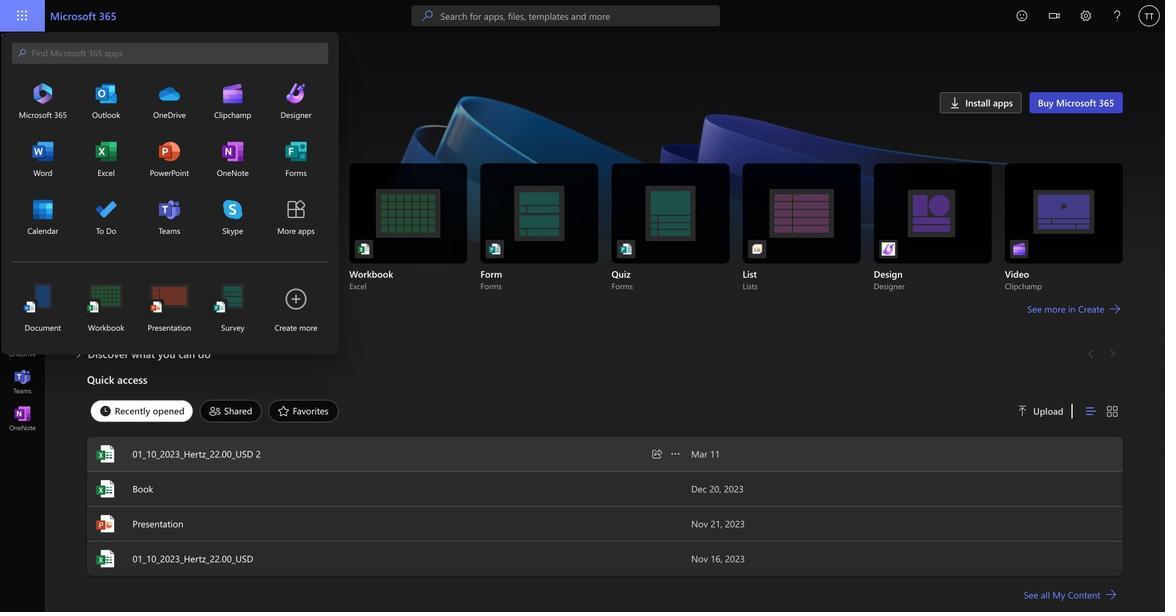 Task type: locate. For each thing, give the bounding box(es) containing it.
name 01_10_2023_hertz_22.00_usd cell
[[87, 549, 692, 570]]

2 tab from the left
[[197, 401, 265, 423]]

lists list image
[[751, 243, 764, 256]]

1 vertical spatial excel image
[[95, 444, 116, 465]]

home image
[[16, 44, 29, 57]]

document image left workbook icon
[[23, 301, 36, 314]]

excel image
[[16, 228, 29, 241], [95, 444, 116, 465], [95, 479, 116, 500]]

name 01_10_2023_hertz_22.00_usd 2 cell
[[87, 444, 692, 465]]

None search field
[[412, 5, 720, 26]]

powerpoint image
[[95, 514, 116, 535]]

list
[[87, 164, 1124, 292]]

document image
[[32, 282, 54, 311], [23, 301, 36, 314]]

survey image
[[220, 282, 246, 311]]

Find Microsoft 365 apps text field
[[32, 43, 329, 63]]

2 vertical spatial excel image
[[95, 479, 116, 500]]

application
[[0, 32, 1166, 613]]

banner
[[0, 0, 1166, 34]]

name presentation cell
[[87, 514, 692, 535]]

workbook image
[[88, 282, 125, 311]]

create more image
[[286, 289, 307, 310]]

my content image
[[16, 117, 29, 131]]

tab list
[[87, 397, 1002, 426]]

Search box. Suggestions appear as you type. search field
[[441, 5, 720, 26]]

new quiz image
[[620, 243, 633, 256]]

this account doesn't have a microsoft 365 subscription. click to view your benefits. tooltip
[[87, 106, 113, 119]]

designer design image
[[882, 243, 896, 256], [882, 243, 896, 256]]

workbook image
[[86, 301, 100, 314]]

favorites element
[[269, 401, 339, 423]]

create list
[[11, 271, 328, 344]]

navigation
[[0, 32, 45, 438]]

tab
[[87, 401, 197, 423], [197, 401, 265, 423], [265, 401, 342, 423]]

onenote image
[[16, 413, 29, 426]]



Task type: vqa. For each thing, say whether or not it's contained in the screenshot.
Lists List icon
yes



Task type: describe. For each thing, give the bounding box(es) containing it.
3 tab from the left
[[265, 401, 342, 423]]

excel image for name 01_10_2023_hertz_22.00_usd 2 cell
[[95, 444, 116, 465]]

survey image
[[213, 301, 226, 314]]

presentation image
[[150, 301, 163, 314]]

forms survey image
[[489, 243, 502, 256]]

recently opened element
[[90, 401, 193, 423]]

apps list
[[11, 75, 328, 249]]

excel image for name book cell
[[95, 479, 116, 500]]

create new element
[[87, 135, 1124, 344]]

0 vertical spatial excel image
[[16, 228, 29, 241]]

1 tab from the left
[[87, 401, 197, 423]]

excel image
[[95, 549, 116, 570]]

tt image
[[1139, 5, 1161, 26]]

teams image
[[16, 376, 29, 389]]

clipchamp video image
[[1014, 243, 1027, 256]]

shared element
[[200, 401, 262, 423]]

outlook image
[[16, 302, 29, 315]]

app launcher opened dialog
[[1, 32, 339, 355]]

document image right outlook image on the left of the page
[[32, 282, 54, 311]]

search box. suggestions appear as you type. element
[[12, 43, 329, 64]]

name book cell
[[87, 479, 692, 500]]

excel workbook image
[[357, 243, 371, 256]]

presentation image
[[148, 282, 192, 311]]



